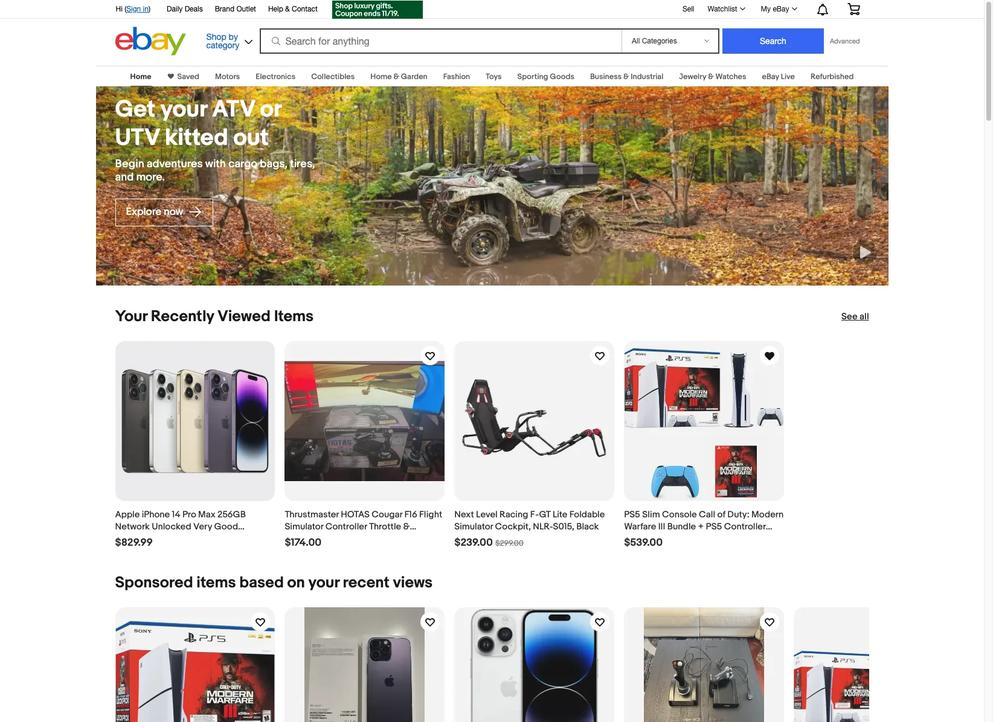 Task type: vqa. For each thing, say whether or not it's contained in the screenshot.
Apple Iphone 14 Pro Max 256Gb Network Unlocked Very Good Condition
yes



Task type: describe. For each thing, give the bounding box(es) containing it.
business & industrial
[[591, 72, 664, 82]]

category
[[206, 40, 240, 50]]

slim
[[643, 510, 661, 521]]

sporting
[[518, 72, 549, 82]]

see all link
[[842, 311, 870, 323]]

$539.00 text field
[[625, 537, 663, 550]]

brand outlet
[[215, 5, 256, 13]]

fashion
[[444, 72, 470, 82]]

home for home & garden
[[371, 72, 392, 82]]

items
[[274, 308, 314, 326]]

your inside get your atv or utv kitted out begin adventures with cargo bags, tires, and more.
[[161, 96, 207, 124]]

lite
[[553, 510, 568, 521]]

shop by category button
[[201, 27, 255, 53]]

now
[[164, 206, 183, 218]]

$174.00
[[285, 537, 322, 549]]

level
[[476, 510, 498, 521]]

shop
[[206, 32, 227, 41]]

$829.99 text field
[[115, 537, 153, 550]]

$539.00
[[625, 537, 663, 549]]

ps5 slim console call of duty: modern warfare iii bundle + ps5 controller blue
[[625, 510, 784, 545]]

collectibles link
[[311, 72, 355, 82]]

sell link
[[678, 5, 700, 13]]

explore
[[126, 206, 162, 218]]

saved
[[177, 72, 199, 82]]

ebay live
[[763, 72, 795, 82]]

daily
[[167, 5, 183, 13]]

goods
[[550, 72, 575, 82]]

brand
[[215, 5, 235, 13]]

motors link
[[215, 72, 240, 82]]

sponsored items based on your recent views
[[115, 574, 433, 593]]

max
[[198, 510, 216, 521]]

my ebay
[[761, 5, 790, 13]]

$299.00
[[496, 539, 524, 549]]

daily deals
[[167, 5, 203, 13]]

your recently viewed items link
[[115, 308, 314, 326]]

brand outlet link
[[215, 3, 256, 16]]

hotas
[[341, 510, 370, 521]]

controller inside "thrustmaster hotas cougar f16 flight simulator controller throttle & joystick"
[[326, 522, 367, 533]]

cougar
[[372, 510, 403, 521]]

business & industrial link
[[591, 72, 664, 82]]

electronics link
[[256, 72, 296, 82]]

gt
[[539, 510, 551, 521]]

Search for anything text field
[[261, 30, 620, 53]]

simulator inside "thrustmaster hotas cougar f16 flight simulator controller throttle & joystick"
[[285, 522, 324, 533]]

1 vertical spatial your
[[309, 574, 340, 593]]

s015,
[[553, 522, 575, 533]]

foldable
[[570, 510, 605, 521]]

$829.99
[[115, 537, 153, 549]]

sign in link
[[127, 5, 149, 13]]

see all
[[842, 311, 870, 323]]

home for home
[[130, 72, 151, 82]]

duty:
[[728, 510, 750, 521]]

my
[[761, 5, 771, 13]]

contact
[[292, 5, 318, 13]]

with
[[205, 158, 226, 171]]

network
[[115, 522, 150, 533]]

outlet
[[237, 5, 256, 13]]

saved link
[[174, 72, 199, 82]]

cargo
[[228, 158, 258, 171]]

collectibles
[[311, 72, 355, 82]]

apple
[[115, 510, 140, 521]]

jewelry
[[680, 72, 707, 82]]

& inside "thrustmaster hotas cougar f16 flight simulator controller throttle & joystick"
[[404, 522, 410, 533]]

unlocked
[[152, 522, 191, 533]]

very
[[193, 522, 212, 533]]

live
[[781, 72, 795, 82]]

throttle
[[369, 522, 401, 533]]

by
[[229, 32, 238, 41]]

joystick
[[285, 534, 320, 545]]

refurbished link
[[811, 72, 854, 82]]

advanced link
[[825, 29, 867, 53]]

sell
[[683, 5, 695, 13]]

14
[[172, 510, 181, 521]]

account navigation
[[109, 0, 870, 21]]

sporting goods
[[518, 72, 575, 82]]

get your atv or utv kitted out main content
[[0, 59, 985, 723]]

daily deals link
[[167, 3, 203, 16]]

condition
[[115, 534, 156, 545]]

pro
[[183, 510, 196, 521]]

see
[[842, 311, 858, 323]]

tires,
[[290, 158, 315, 171]]

next
[[455, 510, 474, 521]]



Task type: locate. For each thing, give the bounding box(es) containing it.
good
[[214, 522, 238, 533]]

1 horizontal spatial controller
[[725, 522, 766, 533]]

thrustmaster hotas cougar f16 flight simulator controller throttle & joystick
[[285, 510, 443, 545]]

jewelry & watches link
[[680, 72, 747, 82]]

adventures
[[147, 158, 203, 171]]

& inside account navigation
[[285, 5, 290, 13]]

racing
[[500, 510, 529, 521]]

simulator
[[285, 522, 324, 533], [455, 522, 493, 533]]

explore now
[[126, 206, 186, 218]]

& for watches
[[709, 72, 714, 82]]

& down f16
[[404, 522, 410, 533]]

home & garden link
[[371, 72, 428, 82]]

controller down the duty:
[[725, 522, 766, 533]]

home up get
[[130, 72, 151, 82]]

get
[[115, 96, 155, 124]]

garden
[[401, 72, 428, 82]]

help
[[268, 5, 283, 13]]

fashion link
[[444, 72, 470, 82]]

0 horizontal spatial your
[[161, 96, 207, 124]]

0 vertical spatial ps5
[[625, 510, 641, 521]]

2 simulator from the left
[[455, 522, 493, 533]]

ps5 up warfare
[[625, 510, 641, 521]]

1 vertical spatial ps5
[[706, 522, 723, 533]]

1 simulator from the left
[[285, 522, 324, 533]]

bags,
[[260, 158, 288, 171]]

simulator inside next level racing f-gt lite foldable simulator cockpit, nlr-s015, black $239.00 $299.00
[[455, 522, 493, 533]]

black
[[577, 522, 599, 533]]

help & contact
[[268, 5, 318, 13]]

(
[[125, 5, 127, 13]]

sponsored
[[115, 574, 193, 593]]

get your atv or utv kitted out begin adventures with cargo bags, tires, and more.
[[115, 96, 315, 184]]

$239.00 text field
[[455, 537, 493, 550]]

deals
[[185, 5, 203, 13]]

viewed
[[218, 308, 271, 326]]

1 horizontal spatial simulator
[[455, 522, 493, 533]]

home left garden
[[371, 72, 392, 82]]

$174.00 text field
[[285, 537, 322, 550]]

2 home from the left
[[371, 72, 392, 82]]

iphone
[[142, 510, 170, 521]]

1 horizontal spatial your
[[309, 574, 340, 593]]

1 horizontal spatial home
[[371, 72, 392, 82]]

ebay inside my ebay "link"
[[773, 5, 790, 13]]

your right on
[[309, 574, 340, 593]]

home
[[130, 72, 151, 82], [371, 72, 392, 82]]

0 vertical spatial ebay
[[773, 5, 790, 13]]

ebay inside get your atv or utv kitted out main content
[[763, 72, 780, 82]]

atv
[[212, 96, 255, 124]]

& for industrial
[[624, 72, 630, 82]]

toys link
[[486, 72, 502, 82]]

controller inside ps5 slim console call of duty: modern warfare iii bundle + ps5 controller blue
[[725, 522, 766, 533]]

get the coupon image
[[332, 1, 423, 19]]

utv
[[115, 124, 160, 152]]

ebay right my
[[773, 5, 790, 13]]

& for garden
[[394, 72, 400, 82]]

none submit inside shop by category banner
[[723, 28, 825, 54]]

your shopping cart image
[[847, 3, 861, 15]]

cockpit,
[[495, 522, 531, 533]]

f16
[[405, 510, 418, 521]]

modern
[[752, 510, 784, 521]]

call
[[699, 510, 716, 521]]

)
[[149, 5, 151, 13]]

blue
[[625, 534, 643, 545]]

0 horizontal spatial controller
[[326, 522, 367, 533]]

controller down hotas
[[326, 522, 367, 533]]

and
[[115, 171, 134, 184]]

recent
[[343, 574, 390, 593]]

& right business
[[624, 72, 630, 82]]

bundle
[[668, 522, 697, 533]]

or
[[260, 96, 282, 124]]

None submit
[[723, 28, 825, 54]]

f-
[[531, 510, 540, 521]]

items
[[197, 574, 236, 593]]

jewelry & watches
[[680, 72, 747, 82]]

views
[[393, 574, 433, 593]]

ps5 right +
[[706, 522, 723, 533]]

business
[[591, 72, 622, 82]]

+
[[699, 522, 704, 533]]

shop by category banner
[[109, 0, 870, 59]]

0 horizontal spatial ps5
[[625, 510, 641, 521]]

previous price $299.00 text field
[[496, 539, 524, 549]]

thrustmaster
[[285, 510, 339, 521]]

simulator down 'next'
[[455, 522, 493, 533]]

begin
[[115, 158, 144, 171]]

simulator up joystick on the bottom left of page
[[285, 522, 324, 533]]

ebay left live
[[763, 72, 780, 82]]

apple iphone 14 pro max 256gb network unlocked very good condition
[[115, 510, 246, 545]]

ebay live link
[[763, 72, 795, 82]]

0 horizontal spatial home
[[130, 72, 151, 82]]

your
[[115, 308, 147, 326]]

watchlist link
[[702, 2, 751, 16]]

& for contact
[[285, 5, 290, 13]]

controller
[[326, 522, 367, 533], [725, 522, 766, 533]]

next level racing f-gt lite foldable simulator cockpit, nlr-s015, black $239.00 $299.00
[[455, 510, 605, 549]]

1 controller from the left
[[326, 522, 367, 533]]

nlr-
[[533, 522, 554, 533]]

your down saved link
[[161, 96, 207, 124]]

1 vertical spatial ebay
[[763, 72, 780, 82]]

toys
[[486, 72, 502, 82]]

sign
[[127, 5, 141, 13]]

flight
[[420, 510, 443, 521]]

$239.00
[[455, 537, 493, 549]]

1 horizontal spatial ps5
[[706, 522, 723, 533]]

my ebay link
[[755, 2, 803, 16]]

recently
[[151, 308, 214, 326]]

in
[[143, 5, 149, 13]]

your recently viewed items
[[115, 308, 314, 326]]

& right "jewelry"
[[709, 72, 714, 82]]

electronics
[[256, 72, 296, 82]]

1 home from the left
[[130, 72, 151, 82]]

industrial
[[631, 72, 664, 82]]

kitted
[[165, 124, 228, 152]]

iii
[[659, 522, 666, 533]]

ps5
[[625, 510, 641, 521], [706, 522, 723, 533]]

warfare
[[625, 522, 657, 533]]

& right help
[[285, 5, 290, 13]]

motors
[[215, 72, 240, 82]]

& left garden
[[394, 72, 400, 82]]

hi ( sign in )
[[116, 5, 151, 13]]

2 controller from the left
[[725, 522, 766, 533]]

hi
[[116, 5, 123, 13]]

0 horizontal spatial simulator
[[285, 522, 324, 533]]

0 vertical spatial your
[[161, 96, 207, 124]]



